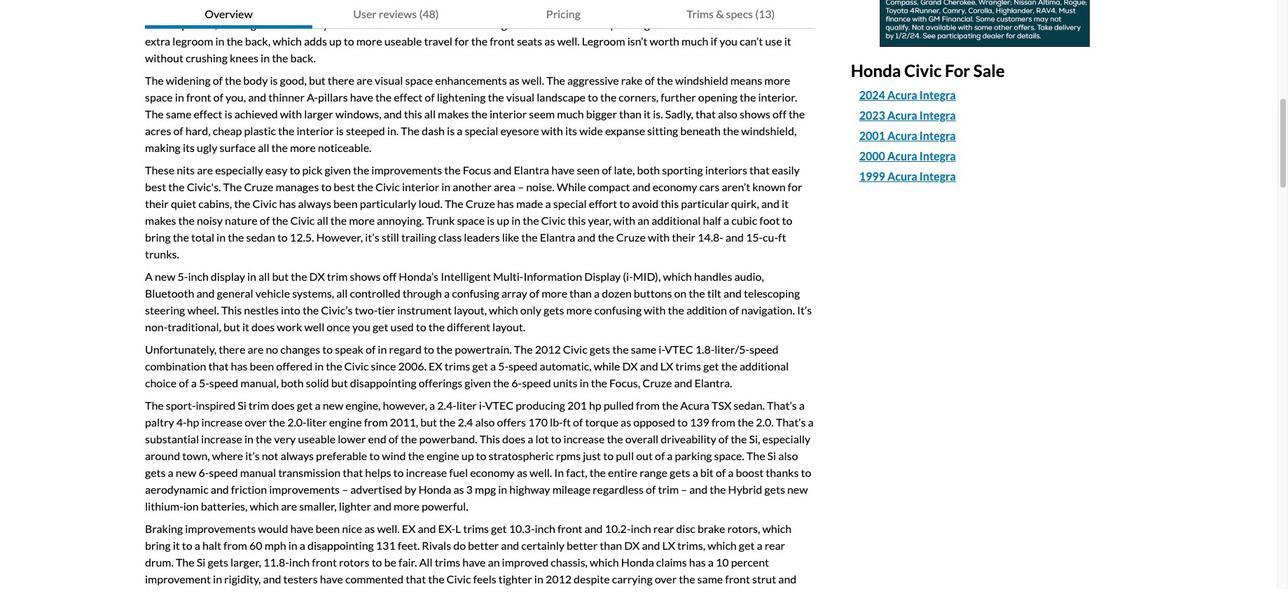 Task type: vqa. For each thing, say whether or not it's contained in the screenshot.
the GuruDZSM28 menu item
no



Task type: locate. For each thing, give the bounding box(es) containing it.
15-
[[746, 231, 763, 244]]

handles
[[694, 270, 732, 283]]

elantra up noise.
[[514, 163, 549, 177]]

trim down range
[[658, 483, 679, 496]]

to up mpg
[[476, 449, 487, 462]]

off
[[773, 107, 787, 121], [383, 270, 397, 283]]

0 vertical spatial both
[[637, 163, 660, 177]]

this down offers
[[480, 432, 500, 446]]

which inside the sport-inspired si trim does get a new engine, however, a 2.4-liter i-vtec producing 201 hp pulled from the acura tsx sedan. that's a paltry 4-hp increase over the 2.0-liter engine from 2011, but the 2.4 also offers 170 lb-ft of torque as opposed to 139 from the 2.0. that's a substantial increase in the very useable lower end of the powerband. this does a lot to increase the overall driveability of the si, especially around town, where it's not always preferable to wind the engine up to stratospheric rpms just to pull out of a parking space. the si also gets a new 6-speed manual transmission that helps to increase fuel economy as well. in fact, the entire range gets a bit of a boost thanks to aerodynamic and friction improvements – advertised by honda as 3 mpg in highway mileage regardless of trim – and the hybrid gets new lithium-ion batteries, which are smaller, lighter and more powerful.
[[250, 500, 279, 513]]

vehicle
[[256, 287, 290, 300]]

a down powertrain.
[[490, 359, 496, 373]]

2 horizontal spatial honda
[[851, 60, 901, 80]]

reviews
[[379, 7, 417, 20]]

tab list
[[145, 0, 815, 29]]

the sport-inspired si trim does get a new engine, however, a 2.4-liter i-vtec producing 201 hp pulled from the acura tsx sedan. that's a paltry 4-hp increase over the 2.0-liter engine from 2011, but the 2.4 also offers 170 lb-ft of torque as opposed to 139 from the 2.0. that's a substantial increase in the very useable lower end of the powerband. this does a lot to increase the overall driveability of the si, especially around town, where it's not always preferable to wind the engine up to stratospheric rpms just to pull out of a parking space. the si also gets a new 6-speed manual transmission that helps to increase fuel economy as well. in fact, the entire range gets a bit of a boost thanks to aerodynamic and friction improvements – advertised by honda as 3 mpg in highway mileage regardless of trim – and the hybrid gets new lithium-ion batteries, which are smaller, lighter and more powerful.
[[145, 399, 814, 513]]

ft inside these nits are especially easy to pick given the improvements the focus and elantra have seen of late, both sporting interiors that easily best the civic's. the cruze manages to best the civic interior in another area – noise. while compact and economy cars aren't known for their quiet cabins, the civic has always been particularly loud. the cruze has made a special effort to avoid this particular quirk, and it makes the noisy nature of the civic all the more annoying. trunk space is up in the civic this year, with an additional half a cubic foot to bring the total in the sedan to 12.5. however, it's still trailing class leaders like the elantra and the cruze with their 14.8- and 15-cu-ft trunks.
[[778, 231, 786, 244]]

honda inside braking improvements would have been nice as well. ex and ex-l trims get 10.3-inch front and 10.2-inch rear disc brake rotors, which bring it to a halt from 60 mph in a disappointing 131 feet. rivals do better and certainly better than dx and lx trims, which get a rear drum. the si gets larger, 11.8-inch front rotors to be fair. all trims have an improved chassis, which honda claims has a 10 percent improvement in rigidity, and testers have commented that the civic feels tighter in 2012 despite carrying over the same front strut
[[621, 556, 654, 569]]

1 horizontal spatial there
[[328, 74, 354, 87]]

sadly,
[[665, 107, 694, 121]]

1 vertical spatial over
[[655, 572, 677, 586]]

than down 10.2-
[[600, 539, 622, 552]]

0 vertical spatial well.
[[522, 74, 545, 87]]

especially
[[215, 163, 263, 177], [763, 432, 811, 446]]

well
[[304, 320, 325, 334]]

1 vertical spatial makes
[[145, 214, 176, 227]]

than inside a new 5-inch display in all but the dx trim shows off honda's intelligent multi-information display (i-mid), which handles audio, bluetooth and general vehicle systems, all controlled through a confusing array of more than a dozen buttons on the tilt and telescoping steering wheel. this nestles into the civic's two-tier instrument layout, which only gets more confusing with the addition of navigation. it's non-traditional, but it does work well once you get used to the different layout.
[[570, 287, 592, 300]]

the up the sedan
[[272, 214, 288, 227]]

special inside the widening of the body is good, but there are visual space enhancements as well. the aggressive rake of the windshield means more space in front of you, and thinner a-pillars have the effect of lightening the visual landscape to the corners, further opening the interior. the same effect is achieved with larger windows, and this all makes the interior seem much bigger than it is. sadly, that also shows off the acres of hard, cheap plastic the interior is steeped in. the dash is a special eyesore with its wide expanse sitting beneath the windshield, making its ugly surface all the more noticeable.
[[465, 124, 498, 137]]

over
[[245, 416, 267, 429], [655, 572, 677, 586]]

very
[[274, 432, 296, 446]]

makes down 'quiet'
[[145, 214, 176, 227]]

lx up opposed at the bottom
[[661, 359, 674, 373]]

vtec inside unfortunately, there are no changes to speak of in regard to the powertrain. the 2012 civic gets the same i-vtec 1.8-liter/5-speed combination that has been offered in the civic since 2006. ex trims get a 5-speed automatic, while dx and lx trims get the additional choice of a 5-speed manual, both solid but disappointing offerings given the 6-speed units in the focus, cruze and elantra.
[[665, 343, 693, 356]]

pricing
[[546, 7, 581, 20]]

the
[[225, 74, 241, 87], [657, 74, 673, 87], [375, 90, 392, 104], [488, 90, 504, 104], [601, 90, 617, 104], [740, 90, 756, 104], [471, 107, 488, 121], [789, 107, 805, 121], [278, 124, 295, 137], [723, 124, 739, 137], [272, 141, 288, 154], [353, 163, 369, 177], [444, 163, 461, 177], [168, 180, 185, 193], [357, 180, 373, 193], [234, 197, 250, 210], [178, 214, 195, 227], [272, 214, 288, 227], [331, 214, 347, 227], [523, 214, 539, 227], [173, 231, 189, 244], [228, 231, 244, 244], [522, 231, 538, 244], [598, 231, 614, 244], [291, 270, 307, 283], [689, 287, 705, 300], [303, 303, 319, 317], [668, 303, 684, 317], [429, 320, 445, 334], [437, 343, 453, 356], [613, 343, 629, 356], [326, 359, 342, 373], [721, 359, 738, 373], [493, 376, 510, 390], [591, 376, 607, 390], [662, 399, 678, 412], [269, 416, 285, 429], [439, 416, 456, 429], [738, 416, 754, 429], [256, 432, 272, 446], [401, 432, 417, 446], [607, 432, 623, 446], [731, 432, 747, 446], [408, 449, 424, 462], [590, 466, 606, 479], [710, 483, 726, 496], [428, 572, 445, 586], [679, 572, 695, 586]]

be
[[384, 556, 397, 569]]

0 vertical spatial shows
[[740, 107, 771, 121]]

the inside braking improvements would have been nice as well. ex and ex-l trims get 10.3-inch front and 10.2-inch rear disc brake rotors, which bring it to a halt from 60 mph in a disappointing 131 feet. rivals do better and certainly better than dx and lx trims, which get a rear drum. the si gets larger, 11.8-inch front rotors to be fair. all trims have an improved chassis, which honda claims has a 10 percent improvement in rigidity, and testers have commented that the civic feels tighter in 2012 despite carrying over the same front strut
[[176, 556, 195, 569]]

trim inside a new 5-inch display in all but the dx trim shows off honda's intelligent multi-information display (i-mid), which handles audio, bluetooth and general vehicle systems, all controlled through a confusing array of more than a dozen buttons on the tilt and telescoping steering wheel. this nestles into the civic's two-tier instrument layout, which only gets more confusing with the addition of navigation. it's non-traditional, but it does work well once you get used to the different layout.
[[327, 270, 348, 283]]

the down just
[[590, 466, 606, 479]]

2023 acura integra link
[[860, 107, 1119, 124], [860, 107, 956, 124]]

quiet
[[171, 197, 196, 210]]

shows inside the widening of the body is good, but there are visual space enhancements as well. the aggressive rake of the windshield means more space in front of you, and thinner a-pillars have the effect of lightening the visual landscape to the corners, further opening the interior. the same effect is achieved with larger windows, and this all makes the interior seem much bigger than it is. sadly, that also shows off the acres of hard, cheap plastic the interior is steeped in. the dash is a special eyesore with its wide expanse sitting beneath the windshield, making its ugly surface all the more noticeable.
[[740, 107, 771, 121]]

1 vertical spatial hp
[[187, 416, 199, 429]]

2024 acura integra link down honda civic for sale
[[860, 87, 956, 103]]

more inside these nits are especially easy to pick given the improvements the focus and elantra have seen of late, both sporting interiors that easily best the civic's. the cruze manages to best the civic interior in another area – noise. while compact and economy cars aren't known for their quiet cabins, the civic has always been particularly loud. the cruze has made a special effort to avoid this particular quirk, and it makes the noisy nature of the civic all the more annoying. trunk space is up in the civic this year, with an additional half a cubic foot to bring the total in the sedan to 12.5. however, it's still trailing class leaders like the elantra and the cruze with their 14.8- and 15-cu-ft trunks.
[[349, 214, 375, 227]]

1 horizontal spatial given
[[465, 376, 491, 390]]

2 vertical spatial improvements
[[185, 522, 256, 535]]

honda up 2024
[[851, 60, 901, 80]]

civic up automatic,
[[563, 343, 588, 356]]

off inside the widening of the body is good, but there are visual space enhancements as well. the aggressive rake of the windshield means more space in front of you, and thinner a-pillars have the effect of lightening the visual landscape to the corners, further opening the interior. the same effect is achieved with larger windows, and this all makes the interior seem much bigger than it is. sadly, that also shows off the acres of hard, cheap plastic the interior is steeped in. the dash is a special eyesore with its wide expanse sitting beneath the windshield, making its ugly surface all the more noticeable.
[[773, 107, 787, 121]]

0 vertical spatial there
[[328, 74, 354, 87]]

0 horizontal spatial an
[[488, 556, 500, 569]]

1 bring from the top
[[145, 231, 171, 244]]

1 horizontal spatial trim
[[327, 270, 348, 283]]

6-
[[512, 376, 522, 390], [199, 466, 209, 479]]

addition
[[687, 303, 727, 317]]

end
[[368, 432, 387, 446]]

all
[[419, 556, 433, 569]]

1 vertical spatial bring
[[145, 539, 171, 552]]

it inside a new 5-inch display in all but the dx trim shows off honda's intelligent multi-information display (i-mid), which handles audio, bluetooth and general vehicle systems, all controlled through a confusing array of more than a dozen buttons on the tilt and telescoping steering wheel. this nestles into the civic's two-tier instrument layout, which only gets more confusing with the addition of navigation. it's non-traditional, but it does work well once you get used to the different layout.
[[242, 320, 249, 334]]

1 horizontal spatial ex
[[429, 359, 443, 373]]

are left no
[[248, 343, 264, 356]]

vtec
[[665, 343, 693, 356], [485, 399, 514, 412]]

landscape
[[537, 90, 586, 104]]

but up a-
[[309, 74, 326, 87]]

advertisement region
[[880, 0, 1090, 47]]

into
[[281, 303, 301, 317]]

1 horizontal spatial over
[[655, 572, 677, 586]]

bit
[[701, 466, 714, 479]]

2 vertical spatial this
[[568, 214, 586, 227]]

the down made
[[523, 214, 539, 227]]

up inside these nits are especially easy to pick given the improvements the focus and elantra have seen of late, both sporting interiors that easily best the civic's. the cruze manages to best the civic interior in another area – noise. while compact and economy cars aren't known for their quiet cabins, the civic has always been particularly loud. the cruze has made a special effort to avoid this particular quirk, and it makes the noisy nature of the civic all the more annoying. trunk space is up in the civic this year, with an additional half a cubic foot to bring the total in the sedan to 12.5. however, it's still trailing class leaders like the elantra and the cruze with their 14.8- and 15-cu-ft trunks.
[[497, 214, 509, 227]]

are up would
[[281, 500, 297, 513]]

but
[[309, 74, 326, 87], [272, 270, 289, 283], [224, 320, 240, 334], [331, 376, 348, 390], [421, 416, 437, 429]]

0 horizontal spatial there
[[219, 343, 245, 356]]

surface
[[220, 141, 256, 154]]

both inside unfortunately, there are no changes to speak of in regard to the powertrain. the 2012 civic gets the same i-vtec 1.8-liter/5-speed combination that has been offered in the civic since 2006. ex trims get a 5-speed automatic, while dx and lx trims get the additional choice of a 5-speed manual, both solid but disappointing offerings given the 6-speed units in the focus, cruze and elantra.
[[281, 376, 304, 390]]

dx down 10.2-
[[624, 539, 640, 552]]

2 vertical spatial honda
[[621, 556, 654, 569]]

5- up bluetooth
[[178, 270, 188, 283]]

the inside unfortunately, there are no changes to speak of in regard to the powertrain. the 2012 civic gets the same i-vtec 1.8-liter/5-speed combination that has been offered in the civic since 2006. ex trims get a 5-speed automatic, while dx and lx trims get the additional choice of a 5-speed manual, both solid but disappointing offerings given the 6-speed units in the focus, cruze and elantra.
[[514, 343, 533, 356]]

2 best from the left
[[334, 180, 355, 193]]

makes inside the widening of the body is good, but there are visual space enhancements as well. the aggressive rake of the windshield means more space in front of you, and thinner a-pillars have the effect of lightening the visual landscape to the corners, further opening the interior. the same effect is achieved with larger windows, and this all makes the interior seem much bigger than it is. sadly, that also shows off the acres of hard, cheap plastic the interior is steeped in. the dash is a special eyesore with its wide expanse sitting beneath the windshield, making its ugly surface all the more noticeable.
[[438, 107, 469, 121]]

seen
[[577, 163, 600, 177]]

but inside unfortunately, there are no changes to speak of in regard to the powertrain. the 2012 civic gets the same i-vtec 1.8-liter/5-speed combination that has been offered in the civic since 2006. ex trims get a 5-speed automatic, while dx and lx trims get the additional choice of a 5-speed manual, both solid but disappointing offerings given the 6-speed units in the focus, cruze and elantra.
[[331, 376, 348, 390]]

lightening
[[437, 90, 486, 104]]

170
[[528, 416, 548, 429]]

0 vertical spatial engine
[[329, 416, 362, 429]]

a left bit
[[693, 466, 698, 479]]

it
[[644, 107, 651, 121], [782, 197, 789, 210], [242, 320, 249, 334], [173, 539, 180, 552]]

1 vertical spatial ex
[[402, 522, 416, 535]]

in.
[[387, 124, 399, 137]]

0 horizontal spatial this
[[404, 107, 422, 121]]

rpms
[[556, 449, 581, 462]]

makes inside these nits are especially easy to pick given the improvements the focus and elantra have seen of late, both sporting interiors that easily best the civic's. the cruze manages to best the civic interior in another area – noise. while compact and economy cars aren't known for their quiet cabins, the civic has always been particularly loud. the cruze has made a special effort to avoid this particular quirk, and it makes the noisy nature of the civic all the more annoying. trunk space is up in the civic this year, with an additional half a cubic foot to bring the total in the sedan to 12.5. however, it's still trailing class leaders like the elantra and the cruze with their 14.8- and 15-cu-ft trunks.
[[145, 214, 176, 227]]

1 horizontal spatial space
[[405, 74, 433, 87]]

0 horizontal spatial 6-
[[199, 466, 209, 479]]

commented
[[345, 572, 404, 586]]

hp
[[589, 399, 602, 412], [187, 416, 199, 429]]

preferable
[[316, 449, 367, 462]]

1 horizontal spatial i-
[[659, 343, 665, 356]]

of
[[213, 74, 223, 87], [645, 74, 655, 87], [213, 90, 223, 104], [425, 90, 435, 104], [173, 124, 183, 137], [602, 163, 612, 177], [260, 214, 270, 227], [530, 287, 540, 300], [729, 303, 739, 317], [366, 343, 376, 356], [179, 376, 189, 390], [573, 416, 583, 429], [389, 432, 399, 446], [719, 432, 729, 446], [655, 449, 665, 462], [716, 466, 726, 479], [646, 483, 656, 496]]

2 integra from the top
[[920, 108, 956, 122]]

noticeable.
[[318, 141, 372, 154]]

1 vertical spatial disappointing
[[308, 539, 374, 552]]

changes
[[280, 343, 320, 356]]

these
[[145, 163, 175, 177]]

pricing tab
[[480, 0, 647, 29]]

ft inside the sport-inspired si trim does get a new engine, however, a 2.4-liter i-vtec producing 201 hp pulled from the acura tsx sedan. that's a paltry 4-hp increase over the 2.0-liter engine from 2011, but the 2.4 also offers 170 lb-ft of torque as opposed to 139 from the 2.0. that's a substantial increase in the very useable lower end of the powerband. this does a lot to increase the overall driveability of the si, especially around town, where it's not always preferable to wind the engine up to stratospheric rpms just to pull out of a parking space. the si also gets a new 6-speed manual transmission that helps to increase fuel economy as well. in fact, the entire range gets a bit of a boost thanks to aerodynamic and friction improvements – advertised by honda as 3 mpg in highway mileage regardless of trim – and the hybrid gets new lithium-ion batteries, which are smaller, lighter and more powerful.
[[563, 416, 571, 429]]

1 vertical spatial dx
[[623, 359, 638, 373]]

1 vertical spatial si
[[768, 449, 777, 462]]

feet.
[[398, 539, 420, 552]]

always inside the sport-inspired si trim does get a new engine, however, a 2.4-liter i-vtec producing 201 hp pulled from the acura tsx sedan. that's a paltry 4-hp increase over the 2.0-liter engine from 2011, but the 2.4 also offers 170 lb-ft of torque as opposed to 139 from the 2.0. that's a substantial increase in the very useable lower end of the powerband. this does a lot to increase the overall driveability of the si, especially around town, where it's not always preferable to wind the engine up to stratospheric rpms just to pull out of a parking space. the si also gets a new 6-speed manual transmission that helps to increase fuel economy as well. in fact, the entire range gets a bit of a boost thanks to aerodynamic and friction improvements – advertised by honda as 3 mpg in highway mileage regardless of trim – and the hybrid gets new lithium-ion batteries, which are smaller, lighter and more powerful.
[[281, 449, 314, 462]]

si up thanks
[[768, 449, 777, 462]]

off inside a new 5-inch display in all but the dx trim shows off honda's intelligent multi-information display (i-mid), which handles audio, bluetooth and general vehicle systems, all controlled through a confusing array of more than a dozen buttons on the tilt and telescoping steering wheel. this nestles into the civic's two-tier instrument layout, which only gets more confusing with the addition of navigation. it's non-traditional, but it does work well once you get used to the different layout.
[[383, 270, 397, 283]]

a
[[145, 270, 153, 283]]

trims & specs (13)
[[687, 7, 775, 20]]

0 vertical spatial improvements
[[372, 163, 442, 177]]

trims,
[[678, 539, 706, 552]]

the down si,
[[747, 449, 766, 462]]

economy up mpg
[[470, 466, 515, 479]]

6- inside unfortunately, there are no changes to speak of in regard to the powertrain. the 2012 civic gets the same i-vtec 1.8-liter/5-speed combination that has been offered in the civic since 2006. ex trims get a 5-speed automatic, while dx and lx trims get the additional choice of a 5-speed manual, both solid but disappointing offerings given the 6-speed units in the focus, cruze and elantra.
[[512, 376, 522, 390]]

2 horizontal spatial also
[[779, 449, 798, 462]]

that inside the sport-inspired si trim does get a new engine, however, a 2.4-liter i-vtec producing 201 hp pulled from the acura tsx sedan. that's a paltry 4-hp increase over the 2.0-liter engine from 2011, but the 2.4 also offers 170 lb-ft of torque as opposed to 139 from the 2.0. that's a substantial increase in the very useable lower end of the powerband. this does a lot to increase the overall driveability of the si, especially around town, where it's not always preferable to wind the engine up to stratospheric rpms just to pull out of a parking space. the si also gets a new 6-speed manual transmission that helps to increase fuel economy as well. in fact, the entire range gets a bit of a boost thanks to aerodynamic and friction improvements – advertised by honda as 3 mpg in highway mileage regardless of trim – and the hybrid gets new lithium-ion batteries, which are smaller, lighter and more powerful.
[[343, 466, 363, 479]]

11.8-
[[263, 556, 289, 569]]

1 vertical spatial trim
[[249, 399, 269, 412]]

i- inside unfortunately, there are no changes to speak of in regard to the powertrain. the 2012 civic gets the same i-vtec 1.8-liter/5-speed combination that has been offered in the civic since 2006. ex trims get a 5-speed automatic, while dx and lx trims get the additional choice of a 5-speed manual, both solid but disappointing offerings given the 6-speed units in the focus, cruze and elantra.
[[659, 343, 665, 356]]

rotors
[[339, 556, 370, 569]]

corners,
[[619, 90, 659, 104]]

these nits are especially easy to pick given the improvements the focus and elantra have seen of late, both sporting interiors that easily best the civic's. the cruze manages to best the civic interior in another area – noise. while compact and economy cars aren't known for their quiet cabins, the civic has always been particularly loud. the cruze has made a special effort to avoid this particular quirk, and it makes the noisy nature of the civic all the more annoying. trunk space is up in the civic this year, with an additional half a cubic foot to bring the total in the sedan to 12.5. however, it's still trailing class leaders like the elantra and the cruze with their 14.8- and 15-cu-ft trunks.
[[145, 163, 803, 261]]

are inside the widening of the body is good, but there are visual space enhancements as well. the aggressive rake of the windshield means more space in front of you, and thinner a-pillars have the effect of lightening the visual landscape to the corners, further opening the interior. the same effect is achieved with larger windows, and this all makes the interior seem much bigger than it is. sadly, that also shows off the acres of hard, cheap plastic the interior is steeped in. the dash is a special eyesore with its wide expanse sitting beneath the windshield, making its ugly surface all the more noticeable.
[[357, 74, 373, 87]]

0 vertical spatial does
[[252, 320, 275, 334]]

this left year,
[[568, 214, 586, 227]]

user reviews (48) tab
[[312, 0, 480, 29]]

powertrain.
[[455, 343, 512, 356]]

also right 2.4
[[475, 416, 495, 429]]

additional inside these nits are especially easy to pick given the improvements the focus and elantra have seen of late, both sporting interiors that easily best the civic's. the cruze manages to best the civic interior in another area – noise. while compact and economy cars aren't known for their quiet cabins, the civic has always been particularly loud. the cruze has made a special effort to avoid this particular quirk, and it makes the noisy nature of the civic all the more annoying. trunk space is up in the civic this year, with an additional half a cubic foot to bring the total in the sedan to 12.5. however, it's still trailing class leaders like the elantra and the cruze with their 14.8- and 15-cu-ft trunks.
[[652, 214, 701, 227]]

(i-
[[623, 270, 633, 283]]

l
[[455, 522, 461, 535]]

139
[[690, 416, 710, 429]]

0 horizontal spatial makes
[[145, 214, 176, 227]]

2012 inside unfortunately, there are no changes to speak of in regard to the powertrain. the 2012 civic gets the same i-vtec 1.8-liter/5-speed combination that has been offered in the civic since 2006. ex trims get a 5-speed automatic, while dx and lx trims get the additional choice of a 5-speed manual, both solid but disappointing offerings given the 6-speed units in the focus, cruze and elantra.
[[535, 343, 561, 356]]

0 vertical spatial honda
[[851, 60, 901, 80]]

gets down parking
[[670, 466, 691, 479]]

this inside the widening of the body is good, but there are visual space enhancements as well. the aggressive rake of the windshield means more space in front of you, and thinner a-pillars have the effect of lightening the visual landscape to the corners, further opening the interior. the same effect is achieved with larger windows, and this all makes the interior seem much bigger than it is. sadly, that also shows off the acres of hard, cheap plastic the interior is steeped in. the dash is a special eyesore with its wide expanse sitting beneath the windshield, making its ugly surface all the more noticeable.
[[404, 107, 422, 121]]

2000
[[860, 149, 886, 162]]

2 horizontal spatial si
[[768, 449, 777, 462]]

0 vertical spatial this
[[404, 107, 422, 121]]

friction
[[231, 483, 267, 496]]

year,
[[588, 214, 612, 227]]

been left "nice"
[[316, 522, 340, 535]]

dx inside braking improvements would have been nice as well. ex and ex-l trims get 10.3-inch front and 10.2-inch rear disc brake rotors, which bring it to a halt from 60 mph in a disappointing 131 feet. rivals do better and certainly better than dx and lx trims, which get a rear drum. the si gets larger, 11.8-inch front rotors to be fair. all trims have an improved chassis, which honda claims has a 10 percent improvement in rigidity, and testers have commented that the civic feels tighter in 2012 despite carrying over the same front strut
[[624, 539, 640, 552]]

all down plastic on the top of page
[[258, 141, 269, 154]]

of up only
[[530, 287, 540, 300]]

0 horizontal spatial honda
[[419, 483, 452, 496]]

0 vertical spatial always
[[298, 197, 331, 210]]

this up dash on the top left of page
[[404, 107, 422, 121]]

1 horizontal spatial vtec
[[665, 343, 693, 356]]

to right the foot
[[782, 214, 793, 227]]

1 vertical spatial same
[[631, 343, 657, 356]]

0 horizontal spatial si
[[197, 556, 206, 569]]

– down parking
[[681, 483, 687, 496]]

1 horizontal spatial liter
[[457, 399, 477, 412]]

a right half
[[724, 214, 730, 227]]

easy
[[265, 163, 288, 177]]

with
[[280, 107, 302, 121], [541, 124, 563, 137], [614, 214, 636, 227], [648, 231, 670, 244], [644, 303, 666, 317]]

to down aggressive
[[588, 90, 598, 104]]

the down 2011,
[[401, 432, 417, 446]]

all up however,
[[317, 214, 328, 227]]

combination
[[145, 359, 206, 373]]

there inside the widening of the body is good, but there are visual space enhancements as well. the aggressive rake of the windshield means more space in front of you, and thinner a-pillars have the effect of lightening the visual landscape to the corners, further opening the interior. the same effect is achieved with larger windows, and this all makes the interior seem much bigger than it is. sadly, that also shows off the acres of hard, cheap plastic the interior is steeped in. the dash is a special eyesore with its wide expanse sitting beneath the windshield, making its ugly surface all the more noticeable.
[[328, 74, 354, 87]]

2 vertical spatial interior
[[402, 180, 439, 193]]

all
[[424, 107, 436, 121], [258, 141, 269, 154], [317, 214, 328, 227], [259, 270, 270, 283], [336, 287, 348, 300]]

1 better from the left
[[468, 539, 499, 552]]

1 vertical spatial especially
[[763, 432, 811, 446]]

0 horizontal spatial space
[[145, 90, 173, 104]]

mpg
[[475, 483, 496, 496]]

an down avoid
[[638, 214, 650, 227]]

1 vertical spatial honda
[[419, 483, 452, 496]]

with down buttons
[[644, 303, 666, 317]]

liter
[[457, 399, 477, 412], [307, 416, 327, 429]]

of down combination
[[179, 376, 189, 390]]

more inside the sport-inspired si trim does get a new engine, however, a 2.4-liter i-vtec producing 201 hp pulled from the acura tsx sedan. that's a paltry 4-hp increase over the 2.0-liter engine from 2011, but the 2.4 also offers 170 lb-ft of torque as opposed to 139 from the 2.0. that's a substantial increase in the very useable lower end of the powerband. this does a lot to increase the overall driveability of the si, especially around town, where it's not always preferable to wind the engine up to stratospheric rpms just to pull out of a parking space. the si also gets a new 6-speed manual transmission that helps to increase fuel economy as well. in fact, the entire range gets a bit of a boost thanks to aerodynamic and friction improvements – advertised by honda as 3 mpg in highway mileage regardless of trim – and the hybrid gets new lithium-ion batteries, which are smaller, lighter and more powerful.
[[394, 500, 420, 513]]

3 integra from the top
[[920, 129, 956, 142]]

helps
[[365, 466, 391, 479]]

1 vertical spatial both
[[281, 376, 304, 390]]

0 horizontal spatial up
[[462, 449, 474, 462]]

total
[[191, 231, 214, 244]]

front down percent on the bottom right of the page
[[725, 572, 750, 586]]

– up lighter
[[342, 483, 348, 496]]

automatic,
[[540, 359, 592, 373]]

speak
[[335, 343, 364, 356]]

interior up eyesore
[[490, 107, 527, 121]]

as inside braking improvements would have been nice as well. ex and ex-l trims get 10.3-inch front and 10.2-inch rear disc brake rotors, which bring it to a halt from 60 mph in a disappointing 131 feet. rivals do better and certainly better than dx and lx trims, which get a rear drum. the si gets larger, 11.8-inch front rotors to be fair. all trims have an improved chassis, which honda claims has a 10 percent improvement in rigidity, and testers have commented that the civic feels tighter in 2012 despite carrying over the same front strut
[[365, 522, 375, 535]]

0 vertical spatial additional
[[652, 214, 701, 227]]

that down preferable
[[343, 466, 363, 479]]

an inside braking improvements would have been nice as well. ex and ex-l trims get 10.3-inch front and 10.2-inch rear disc brake rotors, which bring it to a halt from 60 mph in a disappointing 131 feet. rivals do better and certainly better than dx and lx trims, which get a rear drum. the si gets larger, 11.8-inch front rotors to be fair. all trims have an improved chassis, which honda claims has a 10 percent improvement in rigidity, and testers have commented that the civic feels tighter in 2012 despite carrying over the same front strut
[[488, 556, 500, 569]]

makes
[[438, 107, 469, 121], [145, 214, 176, 227]]

more up pick on the top left
[[290, 141, 316, 154]]

a right made
[[546, 197, 551, 210]]

the up acres
[[145, 107, 164, 121]]

1 vertical spatial lx
[[662, 539, 675, 552]]

2 vertical spatial well.
[[377, 522, 400, 535]]

1 integra from the top
[[920, 88, 956, 101]]

1999 acura integra link
[[860, 168, 1119, 185], [860, 168, 956, 185]]

it down 'for'
[[782, 197, 789, 210]]

also inside the widening of the body is good, but there are visual space enhancements as well. the aggressive rake of the windshield means more space in front of you, and thinner a-pillars have the effect of lightening the visual landscape to the corners, further opening the interior. the same effect is achieved with larger windows, and this all makes the interior seem much bigger than it is. sadly, that also shows off the acres of hard, cheap plastic the interior is steeped in. the dash is a special eyesore with its wide expanse sitting beneath the windshield, making its ugly surface all the more noticeable.
[[718, 107, 738, 121]]

gets inside braking improvements would have been nice as well. ex and ex-l trims get 10.3-inch front and 10.2-inch rear disc brake rotors, which bring it to a halt from 60 mph in a disappointing 131 feet. rivals do better and certainly better than dx and lx trims, which get a rear drum. the si gets larger, 11.8-inch front rotors to be fair. all trims have an improved chassis, which honda claims has a 10 percent improvement in rigidity, and testers have commented that the civic feels tighter in 2012 despite carrying over the same front strut
[[208, 556, 228, 569]]

1 vertical spatial given
[[465, 376, 491, 390]]

it inside these nits are especially easy to pick given the improvements the focus and elantra have seen of late, both sporting interiors that easily best the civic's. the cruze manages to best the civic interior in another area – noise. while compact and economy cars aren't known for their quiet cabins, the civic has always been particularly loud. the cruze has made a special effort to avoid this particular quirk, and it makes the noisy nature of the civic all the more annoying. trunk space is up in the civic this year, with an additional half a cubic foot to bring the total in the sedan to 12.5. however, it's still trailing class leaders like the elantra and the cruze with their 14.8- and 15-cu-ft trunks.
[[782, 197, 789, 210]]

1 horizontal spatial up
[[497, 214, 509, 227]]

– inside these nits are especially easy to pick given the improvements the focus and elantra have seen of late, both sporting interiors that easily best the civic's. the cruze manages to best the civic interior in another area – noise. while compact and economy cars aren't known for their quiet cabins, the civic has always been particularly loud. the cruze has made a special effort to avoid this particular quirk, and it makes the noisy nature of the civic all the more annoying. trunk space is up in the civic this year, with an additional half a cubic foot to bring the total in the sedan to 12.5. however, it's still trailing class leaders like the elantra and the cruze with their 14.8- and 15-cu-ft trunks.
[[518, 180, 524, 193]]

improvements inside the sport-inspired si trim does get a new engine, however, a 2.4-liter i-vtec producing 201 hp pulled from the acura tsx sedan. that's a paltry 4-hp increase over the 2.0-liter engine from 2011, but the 2.4 also offers 170 lb-ft of torque as opposed to 139 from the 2.0. that's a substantial increase in the very useable lower end of the powerband. this does a lot to increase the overall driveability of the si, especially around town, where it's not always preferable to wind the engine up to stratospheric rpms just to pull out of a parking space. the si also gets a new 6-speed manual transmission that helps to increase fuel economy as well. in fact, the entire range gets a bit of a boost thanks to aerodynamic and friction improvements – advertised by honda as 3 mpg in highway mileage regardless of trim – and the hybrid gets new lithium-ion batteries, which are smaller, lighter and more powerful.
[[269, 483, 340, 496]]

the down sedan.
[[738, 416, 754, 429]]

hp up torque
[[589, 399, 602, 412]]

0 horizontal spatial engine
[[329, 416, 362, 429]]

improvements inside braking improvements would have been nice as well. ex and ex-l trims get 10.3-inch front and 10.2-inch rear disc brake rotors, which bring it to a halt from 60 mph in a disappointing 131 feet. rivals do better and certainly better than dx and lx trims, which get a rear drum. the si gets larger, 11.8-inch front rotors to be fair. all trims have an improved chassis, which honda claims has a 10 percent improvement in rigidity, and testers have commented that the civic feels tighter in 2012 despite carrying over the same front strut
[[185, 522, 256, 535]]

all inside these nits are especially easy to pick given the improvements the focus and elantra have seen of late, both sporting interiors that easily best the civic's. the cruze manages to best the civic interior in another area – noise. while compact and economy cars aren't known for their quiet cabins, the civic has always been particularly loud. the cruze has made a special effort to avoid this particular quirk, and it makes the noisy nature of the civic all the more annoying. trunk space is up in the civic this year, with an additional half a cubic foot to bring the total in the sedan to 12.5. however, it's still trailing class leaders like the elantra and the cruze with their 14.8- and 15-cu-ft trunks.
[[317, 214, 328, 227]]

and up batteries, on the bottom of page
[[211, 483, 229, 496]]

that inside these nits are especially easy to pick given the improvements the focus and elantra have seen of late, both sporting interiors that easily best the civic's. the cruze manages to best the civic interior in another area – noise. while compact and economy cars aren't known for their quiet cabins, the civic has always been particularly loud. the cruze has made a special effort to avoid this particular quirk, and it makes the noisy nature of the civic all the more annoying. trunk space is up in the civic this year, with an additional half a cubic foot to bring the total in the sedan to 12.5. however, it's still trailing class leaders like the elantra and the cruze with their 14.8- and 15-cu-ft trunks.
[[750, 163, 770, 177]]

loud.
[[419, 197, 443, 210]]

cars
[[700, 180, 720, 193]]

the right like
[[522, 231, 538, 244]]

where
[[212, 449, 243, 462]]

liter up 2.4
[[457, 399, 477, 412]]

speed down navigation.
[[750, 343, 779, 356]]

but down general at the left of the page
[[224, 320, 240, 334]]

1 vertical spatial economy
[[470, 466, 515, 479]]

0 horizontal spatial economy
[[470, 466, 515, 479]]

acura
[[888, 88, 918, 101], [888, 108, 918, 122], [888, 129, 918, 142], [888, 149, 918, 162], [888, 169, 918, 183], [681, 399, 710, 412]]

0 horizontal spatial over
[[245, 416, 267, 429]]

2 vertical spatial si
[[197, 556, 206, 569]]

14.8-
[[698, 231, 724, 244]]

0 vertical spatial vtec
[[665, 343, 693, 356]]

bring
[[145, 231, 171, 244], [145, 539, 171, 552]]

ft down the foot
[[778, 231, 786, 244]]

well.
[[522, 74, 545, 87], [530, 466, 552, 479], [377, 522, 400, 535]]

but right 2011,
[[421, 416, 437, 429]]

gets inside unfortunately, there are no changes to speak of in regard to the powertrain. the 2012 civic gets the same i-vtec 1.8-liter/5-speed combination that has been offered in the civic since 2006. ex trims get a 5-speed automatic, while dx and lx trims get the additional choice of a 5-speed manual, both solid but disappointing offerings given the 6-speed units in the focus, cruze and elantra.
[[590, 343, 610, 356]]

1 vertical spatial engine
[[427, 449, 459, 462]]

civic inside braking improvements would have been nice as well. ex and ex-l trims get 10.3-inch front and 10.2-inch rear disc brake rotors, which bring it to a halt from 60 mph in a disappointing 131 feet. rivals do better and certainly better than dx and lx trims, which get a rear drum. the si gets larger, 11.8-inch front rotors to be fair. all trims have an improved chassis, which honda claims has a 10 percent improvement in rigidity, and testers have commented that the civic feels tighter in 2012 despite carrying over the same front strut
[[447, 572, 471, 586]]

instrument
[[397, 303, 452, 317]]

1 horizontal spatial 6-
[[512, 376, 522, 390]]

1 horizontal spatial additional
[[740, 359, 789, 373]]

are inside the sport-inspired si trim does get a new engine, however, a 2.4-liter i-vtec producing 201 hp pulled from the acura tsx sedan. that's a paltry 4-hp increase over the 2.0-liter engine from 2011, but the 2.4 also offers 170 lb-ft of torque as opposed to 139 from the 2.0. that's a substantial increase in the very useable lower end of the powerband. this does a lot to increase the overall driveability of the si, especially around town, where it's not always preferable to wind the engine up to stratospheric rpms just to pull out of a parking space. the si also gets a new 6-speed manual transmission that helps to increase fuel economy as well. in fact, the entire range gets a bit of a boost thanks to aerodynamic and friction improvements – advertised by honda as 3 mpg in highway mileage regardless of trim – and the hybrid gets new lithium-ion batteries, which are smaller, lighter and more powerful.
[[281, 500, 297, 513]]

1 vertical spatial vtec
[[485, 399, 514, 412]]

additional inside unfortunately, there are no changes to speak of in regard to the powertrain. the 2012 civic gets the same i-vtec 1.8-liter/5-speed combination that has been offered in the civic since 2006. ex trims get a 5-speed automatic, while dx and lx trims get the additional choice of a 5-speed manual, both solid but disappointing offerings given the 6-speed units in the focus, cruze and elantra.
[[740, 359, 789, 373]]

well. up the landscape
[[522, 74, 545, 87]]

which up "on"
[[663, 270, 692, 283]]

the up the 'trunk'
[[445, 197, 464, 210]]

this inside the sport-inspired si trim does get a new engine, however, a 2.4-liter i-vtec producing 201 hp pulled from the acura tsx sedan. that's a paltry 4-hp increase over the 2.0-liter engine from 2011, but the 2.4 also offers 170 lb-ft of torque as opposed to 139 from the 2.0. that's a substantial increase in the very useable lower end of the powerband. this does a lot to increase the overall driveability of the si, especially around town, where it's not always preferable to wind the engine up to stratospheric rpms just to pull out of a parking space. the si also gets a new 6-speed manual transmission that helps to increase fuel economy as well. in fact, the entire range gets a bit of a boost thanks to aerodynamic and friction improvements – advertised by honda as 3 mpg in highway mileage regardless of trim – and the hybrid gets new lithium-ion batteries, which are smaller, lighter and more powerful.
[[480, 432, 500, 446]]

1 horizontal spatial economy
[[653, 180, 697, 193]]

1 vertical spatial than
[[570, 287, 592, 300]]

gets
[[544, 303, 564, 317], [590, 343, 610, 356], [145, 466, 166, 479], [670, 466, 691, 479], [765, 483, 785, 496], [208, 556, 228, 569]]

have inside these nits are especially easy to pick given the improvements the focus and elantra have seen of late, both sporting interiors that easily best the civic's. the cruze manages to best the civic interior in another area – noise. while compact and economy cars aren't known for their quiet cabins, the civic has always been particularly loud. the cruze has made a special effort to avoid this particular quirk, and it makes the noisy nature of the civic all the more annoying. trunk space is up in the civic this year, with an additional half a cubic foot to bring the total in the sedan to 12.5. however, it's still trailing class leaders like the elantra and the cruze with their 14.8- and 15-cu-ft trunks.
[[552, 163, 575, 177]]

increase up just
[[564, 432, 605, 446]]

layout.
[[493, 320, 526, 334]]

in up general at the left of the page
[[247, 270, 256, 283]]

gets down thanks
[[765, 483, 785, 496]]

the up 'quiet'
[[168, 180, 185, 193]]

0 horizontal spatial same
[[166, 107, 192, 121]]

interior inside these nits are especially easy to pick given the improvements the focus and elantra have seen of late, both sporting interiors that easily best the civic's. the cruze manages to best the civic interior in another area – noise. while compact and economy cars aren't known for their quiet cabins, the civic has always been particularly loud. the cruze has made a special effort to avoid this particular quirk, and it makes the noisy nature of the civic all the more annoying. trunk space is up in the civic this year, with an additional half a cubic foot to bring the total in the sedan to 12.5. however, it's still trailing class leaders like the elantra and the cruze with their 14.8- and 15-cu-ft trunks.
[[402, 180, 439, 193]]

0 horizontal spatial shows
[[350, 270, 381, 283]]

that inside the widening of the body is good, but there are visual space enhancements as well. the aggressive rake of the windshield means more space in front of you, and thinner a-pillars have the effect of lightening the visual landscape to the corners, further opening the interior. the same effect is achieved with larger windows, and this all makes the interior seem much bigger than it is. sadly, that also shows off the acres of hard, cheap plastic the interior is steeped in. the dash is a special eyesore with its wide expanse sitting beneath the windshield, making its ugly surface all the more noticeable.
[[696, 107, 716, 121]]

tilt
[[707, 287, 722, 300]]

get left 10.3-
[[491, 522, 507, 535]]

0 vertical spatial ex
[[429, 359, 443, 373]]

speed up producing
[[522, 376, 551, 390]]

1 horizontal spatial rear
[[765, 539, 786, 552]]

that up known
[[750, 163, 770, 177]]

is inside these nits are especially easy to pick given the improvements the focus and elantra have seen of late, both sporting interiors that easily best the civic's. the cruze manages to best the civic interior in another area – noise. while compact and economy cars aren't known for their quiet cabins, the civic has always been particularly loud. the cruze has made a special effort to avoid this particular quirk, and it makes the noisy nature of the civic all the more annoying. trunk space is up in the civic this year, with an additional half a cubic foot to bring the total in the sedan to 12.5. however, it's still trailing class leaders like the elantra and the cruze with their 14.8- and 15-cu-ft trunks.
[[487, 214, 495, 227]]

2000 acura integra link
[[860, 148, 1119, 164], [860, 148, 956, 164]]

6- inside the sport-inspired si trim does get a new engine, however, a 2.4-liter i-vtec producing 201 hp pulled from the acura tsx sedan. that's a paltry 4-hp increase over the 2.0-liter engine from 2011, but the 2.4 also offers 170 lb-ft of torque as opposed to 139 from the 2.0. that's a substantial increase in the very useable lower end of the powerband. this does a lot to increase the overall driveability of the si, especially around town, where it's not always preferable to wind the engine up to stratospheric rpms just to pull out of a parking space. the si also gets a new 6-speed manual transmission that helps to increase fuel economy as well. in fact, the entire range gets a bit of a boost thanks to aerodynamic and friction improvements – advertised by honda as 3 mpg in highway mileage regardless of trim – and the hybrid gets new lithium-ion batteries, which are smaller, lighter and more powerful.
[[199, 466, 209, 479]]

given down noticeable.
[[325, 163, 351, 177]]

the down 'interior.'
[[789, 107, 805, 121]]

0 vertical spatial trim
[[327, 270, 348, 283]]

in down widening
[[175, 90, 184, 104]]

2 horizontal spatial trim
[[658, 483, 679, 496]]

lx inside unfortunately, there are no changes to speak of in regard to the powertrain. the 2012 civic gets the same i-vtec 1.8-liter/5-speed combination that has been offered in the civic since 2006. ex trims get a 5-speed automatic, while dx and lx trims get the additional choice of a 5-speed manual, both solid but disappointing offerings given the 6-speed units in the focus, cruze and elantra.
[[661, 359, 674, 373]]

bigger
[[586, 107, 617, 121]]

dx inside a new 5-inch display in all but the dx trim shows off honda's intelligent multi-information display (i-mid), which handles audio, bluetooth and general vehicle systems, all controlled through a confusing array of more than a dozen buttons on the tilt and telescoping steering wheel. this nestles into the civic's two-tier instrument layout, which only gets more confusing with the addition of navigation. it's non-traditional, but it does work well once you get used to the different layout.
[[309, 270, 325, 283]]

lot
[[536, 432, 549, 446]]

an inside these nits are especially easy to pick given the improvements the focus and elantra have seen of late, both sporting interiors that easily best the civic's. the cruze manages to best the civic interior in another area – noise. while compact and economy cars aren't known for their quiet cabins, the civic has always been particularly loud. the cruze has made a special effort to avoid this particular quirk, and it makes the noisy nature of the civic all the more annoying. trunk space is up in the civic this year, with an additional half a cubic foot to bring the total in the sedan to 12.5. however, it's still trailing class leaders like the elantra and the cruze with their 14.8- and 15-cu-ft trunks.
[[638, 214, 650, 227]]

that inside unfortunately, there are no changes to speak of in regard to the powertrain. the 2012 civic gets the same i-vtec 1.8-liter/5-speed combination that has been offered in the civic since 2006. ex trims get a 5-speed automatic, while dx and lx trims get the additional choice of a 5-speed manual, both solid but disappointing offerings given the 6-speed units in the focus, cruze and elantra.
[[208, 359, 229, 373]]

also
[[718, 107, 738, 121], [475, 416, 495, 429], [779, 449, 798, 462]]

0 horizontal spatial its
[[183, 141, 195, 154]]

civic up nature
[[253, 197, 277, 210]]

1 vertical spatial liter
[[307, 416, 327, 429]]

the right 'wind'
[[408, 449, 424, 462]]

0 vertical spatial interior
[[490, 107, 527, 121]]

i-
[[659, 343, 665, 356], [479, 399, 485, 412]]

get inside the sport-inspired si trim does get a new engine, however, a 2.4-liter i-vtec producing 201 hp pulled from the acura tsx sedan. that's a paltry 4-hp increase over the 2.0-liter engine from 2011, but the 2.4 also offers 170 lb-ft of torque as opposed to 139 from the 2.0. that's a substantial increase in the very useable lower end of the powerband. this does a lot to increase the overall driveability of the si, especially around town, where it's not always preferable to wind the engine up to stratospheric rpms just to pull out of a parking space. the si also gets a new 6-speed manual transmission that helps to increase fuel economy as well. in fact, the entire range gets a bit of a boost thanks to aerodynamic and friction improvements – advertised by honda as 3 mpg in highway mileage regardless of trim – and the hybrid gets new lithium-ion batteries, which are smaller, lighter and more powerful.
[[297, 399, 313, 412]]

shows up controlled at the left of the page
[[350, 270, 381, 283]]

sporting
[[662, 163, 703, 177]]

0 horizontal spatial given
[[325, 163, 351, 177]]

vtec up offers
[[485, 399, 514, 412]]

it's inside these nits are especially easy to pick given the improvements the focus and elantra have seen of late, both sporting interiors that easily best the civic's. the cruze manages to best the civic interior in another area – noise. while compact and economy cars aren't known for their quiet cabins, the civic has always been particularly loud. the cruze has made a special effort to avoid this particular quirk, and it makes the noisy nature of the civic all the more annoying. trunk space is up in the civic this year, with an additional half a cubic foot to bring the total in the sedan to 12.5. however, it's still trailing class leaders like the elantra and the cruze with their 14.8- and 15-cu-ft trunks.
[[365, 231, 380, 244]]

2 bring from the top
[[145, 539, 171, 552]]

the up however,
[[331, 214, 347, 227]]

front inside the widening of the body is good, but there are visual space enhancements as well. the aggressive rake of the windshield means more space in front of you, and thinner a-pillars have the effect of lightening the visual landscape to the corners, further opening the interior. the same effect is achieved with larger windows, and this all makes the interior seem much bigger than it is. sadly, that also shows off the acres of hard, cheap plastic the interior is steeped in. the dash is a special eyesore with its wide expanse sitting beneath the windshield, making its ugly surface all the more noticeable.
[[186, 90, 211, 104]]

sedan
[[246, 231, 275, 244]]

acura right 2023
[[888, 108, 918, 122]]

in down improved
[[534, 572, 544, 586]]

2 horizontal spatial interior
[[490, 107, 527, 121]]

are inside unfortunately, there are no changes to speak of in regard to the powertrain. the 2012 civic gets the same i-vtec 1.8-liter/5-speed combination that has been offered in the civic since 2006. ex trims get a 5-speed automatic, while dx and lx trims get the additional choice of a 5-speed manual, both solid but disappointing offerings given the 6-speed units in the focus, cruze and elantra.
[[248, 343, 264, 356]]

best
[[145, 180, 166, 193], [334, 180, 355, 193]]

special inside these nits are especially easy to pick given the improvements the focus and elantra have seen of late, both sporting interiors that easily best the civic's. the cruze manages to best the civic interior in another area – noise. while compact and economy cars aren't known for their quiet cabins, the civic has always been particularly loud. the cruze has made a special effort to avoid this particular quirk, and it makes the noisy nature of the civic all the more annoying. trunk space is up in the civic this year, with an additional half a cubic foot to bring the total in the sedan to 12.5. however, it's still trailing class leaders like the elantra and the cruze with their 14.8- and 15-cu-ft trunks.
[[553, 197, 587, 210]]

has inside unfortunately, there are no changes to speak of in regard to the powertrain. the 2012 civic gets the same i-vtec 1.8-liter/5-speed combination that has been offered in the civic since 2006. ex trims get a 5-speed automatic, while dx and lx trims get the additional choice of a 5-speed manual, both solid but disappointing offerings given the 6-speed units in the focus, cruze and elantra.
[[231, 359, 248, 373]]

this
[[221, 303, 242, 317], [480, 432, 500, 446]]

have down smaller,
[[290, 522, 314, 535]]

as inside the widening of the body is good, but there are visual space enhancements as well. the aggressive rake of the windshield means more space in front of you, and thinner a-pillars have the effect of lightening the visual landscape to the corners, further opening the interior. the same effect is achieved with larger windows, and this all makes the interior seem much bigger than it is. sadly, that also shows off the acres of hard, cheap plastic the interior is steeped in. the dash is a special eyesore with its wide expanse sitting beneath the windshield, making its ugly surface all the more noticeable.
[[509, 74, 520, 87]]

0 vertical spatial 2012
[[535, 343, 561, 356]]

well. inside the sport-inspired si trim does get a new engine, however, a 2.4-liter i-vtec producing 201 hp pulled from the acura tsx sedan. that's a paltry 4-hp increase over the 2.0-liter engine from 2011, but the 2.4 also offers 170 lb-ft of torque as opposed to 139 from the 2.0. that's a substantial increase in the very useable lower end of the powerband. this does a lot to increase the overall driveability of the si, especially around town, where it's not always preferable to wind the engine up to stratospheric rpms just to pull out of a parking space. the si also gets a new 6-speed manual transmission that helps to increase fuel economy as well. in fact, the entire range gets a bit of a boost thanks to aerodynamic and friction improvements – advertised by honda as 3 mpg in highway mileage regardless of trim – and the hybrid gets new lithium-ion batteries, which are smaller, lighter and more powerful.
[[530, 466, 552, 479]]

especially down surface
[[215, 163, 263, 177]]

1 vertical spatial off
[[383, 270, 397, 283]]

0 vertical spatial 6-
[[512, 376, 522, 390]]

speed
[[750, 343, 779, 356], [509, 359, 538, 373], [209, 376, 238, 390], [522, 376, 551, 390], [209, 466, 238, 479]]

2 vertical spatial also
[[779, 449, 798, 462]]

there inside unfortunately, there are no changes to speak of in regard to the powertrain. the 2012 civic gets the same i-vtec 1.8-liter/5-speed combination that has been offered in the civic since 2006. ex trims get a 5-speed automatic, while dx and lx trims get the additional choice of a 5-speed manual, both solid but disappointing offerings given the 6-speed units in the focus, cruze and elantra.
[[219, 343, 245, 356]]

speed down layout.
[[509, 359, 538, 373]]

1 horizontal spatial both
[[637, 163, 660, 177]]

2 horizontal spatial same
[[698, 572, 723, 586]]

to down instrument on the left bottom of the page
[[416, 320, 427, 334]]

1 horizontal spatial –
[[518, 180, 524, 193]]

1 horizontal spatial honda
[[621, 556, 654, 569]]

0 vertical spatial i-
[[659, 343, 665, 356]]

additional down liter/5-
[[740, 359, 789, 373]]

0 vertical spatial especially
[[215, 163, 263, 177]]

is
[[270, 74, 278, 87], [225, 107, 232, 121], [336, 124, 344, 137], [447, 124, 455, 137], [487, 214, 495, 227]]

1 vertical spatial space
[[145, 90, 173, 104]]

0 vertical spatial ft
[[778, 231, 786, 244]]

of right end
[[389, 432, 399, 446]]

lx inside braking improvements would have been nice as well. ex and ex-l trims get 10.3-inch front and 10.2-inch rear disc brake rotors, which bring it to a halt from 60 mph in a disappointing 131 feet. rivals do better and certainly better than dx and lx trims, which get a rear drum. the si gets larger, 11.8-inch front rotors to be fair. all trims have an improved chassis, which honda claims has a 10 percent improvement in rigidity, and testers have commented that the civic feels tighter in 2012 despite carrying over the same front strut
[[662, 539, 675, 552]]

to inside a new 5-inch display in all but the dx trim shows off honda's intelligent multi-information display (i-mid), which handles audio, bluetooth and general vehicle systems, all controlled through a confusing array of more than a dozen buttons on the tilt and telescoping steering wheel. this nestles into the civic's two-tier instrument layout, which only gets more confusing with the addition of navigation. it's non-traditional, but it does work well once you get used to the different layout.
[[416, 320, 427, 334]]

rear
[[654, 522, 674, 535], [765, 539, 786, 552]]

acura inside the sport-inspired si trim does get a new engine, however, a 2.4-liter i-vtec producing 201 hp pulled from the acura tsx sedan. that's a paltry 4-hp increase over the 2.0-liter engine from 2011, but the 2.4 also offers 170 lb-ft of torque as opposed to 139 from the 2.0. that's a substantial increase in the very useable lower end of the powerband. this does a lot to increase the overall driveability of the si, especially around town, where it's not always preferable to wind the engine up to stratospheric rpms just to pull out of a parking space. the si also gets a new 6-speed manual transmission that helps to increase fuel economy as well. in fact, the entire range gets a bit of a boost thanks to aerodynamic and friction improvements – advertised by honda as 3 mpg in highway mileage regardless of trim – and the hybrid gets new lithium-ion batteries, which are smaller, lighter and more powerful.
[[681, 399, 710, 412]]



Task type: describe. For each thing, give the bounding box(es) containing it.
0 horizontal spatial trim
[[249, 399, 269, 412]]

get inside a new 5-inch display in all but the dx trim shows off honda's intelligent multi-information display (i-mid), which handles audio, bluetooth and general vehicle systems, all controlled through a confusing array of more than a dozen buttons on the tilt and telescoping steering wheel. this nestles into the civic's two-tier instrument layout, which only gets more confusing with the addition of navigation. it's non-traditional, but it does work well once you get used to the different layout.
[[373, 320, 389, 334]]

civic up 12.5.
[[290, 214, 315, 227]]

always inside these nits are especially easy to pick given the improvements the focus and elantra have seen of late, both sporting interiors that easily best the civic's. the cruze manages to best the civic interior in another area – noise. while compact and economy cars aren't known for their quiet cabins, the civic has always been particularly loud. the cruze has made a special effort to avoid this particular quirk, and it makes the noisy nature of the civic all the more annoying. trunk space is up in the civic this year, with an additional half a cubic foot to bring the total in the sedan to 12.5. however, it's still trailing class leaders like the elantra and the cruze with their 14.8- and 15-cu-ft trunks.
[[298, 197, 331, 210]]

as left 3
[[454, 483, 464, 496]]

2.0-
[[287, 416, 307, 429]]

systems,
[[292, 287, 334, 300]]

2.4-
[[437, 399, 457, 412]]

trims right l
[[463, 522, 489, 535]]

10.2-
[[605, 522, 631, 535]]

new inside a new 5-inch display in all but the dx trim shows off honda's intelligent multi-information display (i-mid), which handles audio, bluetooth and general vehicle systems, all controlled through a confusing array of more than a dozen buttons on the tilt and telescoping steering wheel. this nestles into the civic's two-tier instrument layout, which only gets more confusing with the addition of navigation. it's non-traditional, but it does work well once you get used to the different layout.
[[155, 270, 176, 283]]

noisy
[[197, 214, 223, 227]]

1 horizontal spatial this
[[568, 214, 586, 227]]

1 best from the left
[[145, 180, 166, 193]]

it's inside the sport-inspired si trim does get a new engine, however, a 2.4-liter i-vtec producing 201 hp pulled from the acura tsx sedan. that's a paltry 4-hp increase over the 2.0-liter engine from 2011, but the 2.4 also offers 170 lb-ft of torque as opposed to 139 from the 2.0. that's a substantial increase in the very useable lower end of the powerband. this does a lot to increase the overall driveability of the si, especially around town, where it's not always preferable to wind the engine up to stratospheric rpms just to pull out of a parking space. the si also gets a new 6-speed manual transmission that helps to increase fuel economy as well. in fact, the entire range gets a bit of a boost thanks to aerodynamic and friction improvements – advertised by honda as 3 mpg in highway mileage regardless of trim – and the hybrid gets new lithium-ion batteries, which are smaller, lighter and more powerful.
[[245, 449, 260, 462]]

pull
[[616, 449, 634, 462]]

of up the sedan
[[260, 214, 270, 227]]

trunk
[[426, 214, 455, 227]]

0 horizontal spatial rear
[[654, 522, 674, 535]]

in inside the widening of the body is good, but there are visual space enhancements as well. the aggressive rake of the windshield means more space in front of you, and thinner a-pillars have the effect of lightening the visual landscape to the corners, further opening the interior. the same effect is achieved with larger windows, and this all makes the interior seem much bigger than it is. sadly, that also shows off the acres of hard, cheap plastic the interior is steeped in. the dash is a special eyesore with its wide expanse sitting beneath the windshield, making its ugly surface all the more noticeable.
[[175, 90, 184, 104]]

over inside braking improvements would have been nice as well. ex and ex-l trims get 10.3-inch front and 10.2-inch rear disc brake rotors, which bring it to a halt from 60 mph in a disappointing 131 feet. rivals do better and certainly better than dx and lx trims, which get a rear drum. the si gets larger, 11.8-inch front rotors to be fair. all trims have an improved chassis, which honda claims has a 10 percent improvement in rigidity, and testers have commented that the civic feels tighter in 2012 despite carrying over the same front strut
[[655, 572, 677, 586]]

from inside braking improvements would have been nice as well. ex and ex-l trims get 10.3-inch front and 10.2-inch rear disc brake rotors, which bring it to a halt from 60 mph in a disappointing 131 feet. rivals do better and certainly better than dx and lx trims, which get a rear drum. the si gets larger, 11.8-inch front rotors to be fair. all trims have an improved chassis, which honda claims has a 10 percent improvement in rigidity, and testers have commented that the civic feels tighter in 2012 despite carrying over the same front strut
[[224, 539, 247, 552]]

while
[[594, 359, 620, 373]]

space.
[[714, 449, 745, 462]]

same inside unfortunately, there are no changes to speak of in regard to the powertrain. the 2012 civic gets the same i-vtec 1.8-liter/5-speed combination that has been offered in the civic since 2006. ex trims get a 5-speed automatic, while dx and lx trims get the additional choice of a 5-speed manual, both solid but disappointing offerings given the 6-speed units in the focus, cruze and elantra.
[[631, 343, 657, 356]]

cruze down avoid
[[616, 231, 646, 244]]

from up opposed at the bottom
[[636, 399, 660, 412]]

to inside the widening of the body is good, but there are visual space enhancements as well. the aggressive rake of the windshield means more space in front of you, and thinner a-pillars have the effect of lightening the visual landscape to the corners, further opening the interior. the same effect is achieved with larger windows, and this all makes the interior seem much bigger than it is. sadly, that also shows off the acres of hard, cheap plastic the interior is steeped in. the dash is a special eyesore with its wide expanse sitting beneath the windshield, making its ugly surface all the more noticeable.
[[588, 90, 598, 104]]

the down 2.4-
[[439, 416, 456, 429]]

5 integra from the top
[[920, 169, 956, 183]]

noise.
[[526, 180, 555, 193]]

which right rotors,
[[763, 522, 792, 535]]

gets inside a new 5-inch display in all but the dx trim shows off honda's intelligent multi-information display (i-mid), which handles audio, bluetooth and general vehicle systems, all controlled through a confusing array of more than a dozen buttons on the tilt and telescoping steering wheel. this nestles into the civic's two-tier instrument layout, which only gets more confusing with the addition of navigation. it's non-traditional, but it does work well once you get used to the different layout.
[[544, 303, 564, 317]]

percent
[[731, 556, 769, 569]]

parking
[[675, 449, 712, 462]]

boost
[[736, 466, 764, 479]]

been inside braking improvements would have been nice as well. ex and ex-l trims get 10.3-inch front and 10.2-inch rear disc brake rotors, which bring it to a halt from 60 mph in a disappointing 131 feet. rivals do better and certainly better than dx and lx trims, which get a rear drum. the si gets larger, 11.8-inch front rotors to be fair. all trims have an improved chassis, which honda claims has a 10 percent improvement in rigidity, and testers have commented that the civic feels tighter in 2012 despite carrying over the same front strut
[[316, 522, 340, 535]]

speed inside the sport-inspired si trim does get a new engine, however, a 2.4-liter i-vtec producing 201 hp pulled from the acura tsx sedan. that's a paltry 4-hp increase over the 2.0-liter engine from 2011, but the 2.4 also offers 170 lb-ft of torque as opposed to 139 from the 2.0. that's a substantial increase in the very useable lower end of the powerband. this does a lot to increase the overall driveability of the si, especially around town, where it's not always preferable to wind the engine up to stratospheric rpms just to pull out of a parking space. the si also gets a new 6-speed manual transmission that helps to increase fuel economy as well. in fact, the entire range gets a bit of a boost thanks to aerodynamic and friction improvements – advertised by honda as 3 mpg in highway mileage regardless of trim – and the hybrid gets new lithium-ion batteries, which are smaller, lighter and more powerful.
[[209, 466, 238, 479]]

certainly
[[522, 539, 565, 552]]

1 vertical spatial does
[[272, 399, 295, 412]]

that inside braking improvements would have been nice as well. ex and ex-l trims get 10.3-inch front and 10.2-inch rear disc brake rotors, which bring it to a halt from 60 mph in a disappointing 131 feet. rivals do better and certainly better than dx and lx trims, which get a rear drum. the si gets larger, 11.8-inch front rotors to be fair. all trims have an improved chassis, which honda claims has a 10 percent improvement in rigidity, and testers have commented that the civic feels tighter in 2012 despite carrying over the same front strut
[[406, 572, 426, 586]]

1 vertical spatial its
[[183, 141, 195, 154]]

mph
[[265, 539, 286, 552]]

and up rivals
[[418, 522, 436, 535]]

this inside a new 5-inch display in all but the dx trim shows off honda's intelligent multi-information display (i-mid), which handles audio, bluetooth and general vehicle systems, all controlled through a confusing array of more than a dozen buttons on the tilt and telescoping steering wheel. this nestles into the civic's two-tier instrument layout, which only gets more confusing with the addition of navigation. it's non-traditional, but it does work well once you get used to the different layout.
[[221, 303, 242, 317]]

and down advertised
[[373, 500, 392, 513]]

and left the elantra.
[[674, 376, 693, 390]]

2001 acura integra link down sale on the right top of the page
[[860, 127, 1119, 144]]

than inside braking improvements would have been nice as well. ex and ex-l trims get 10.3-inch front and 10.2-inch rear disc brake rotors, which bring it to a halt from 60 mph in a disappointing 131 feet. rivals do better and certainly better than dx and lx trims, which get a rear drum. the si gets larger, 11.8-inch front rotors to be fair. all trims have an improved chassis, which honda claims has a 10 percent improvement in rigidity, and testers have commented that the civic feels tighter in 2012 despite carrying over the same front strut
[[600, 539, 622, 552]]

0 horizontal spatial hp
[[187, 416, 199, 429]]

in up solid
[[315, 359, 324, 373]]

new down solid
[[323, 399, 343, 412]]

would
[[258, 522, 288, 535]]

area
[[494, 180, 516, 193]]

to left the 139 at the bottom right of the page
[[678, 416, 688, 429]]

compact
[[588, 180, 630, 193]]

1 vertical spatial that's
[[776, 416, 806, 429]]

1 vertical spatial rear
[[765, 539, 786, 552]]

eyesore
[[501, 124, 539, 137]]

making
[[145, 141, 181, 154]]

you,
[[226, 90, 246, 104]]

new up aerodynamic
[[176, 466, 196, 479]]

and up in.
[[384, 107, 402, 121]]

aggressive
[[568, 74, 619, 87]]

of left lightening
[[425, 90, 435, 104]]

bring inside these nits are especially easy to pick given the improvements the focus and elantra have seen of late, both sporting interiors that easily best the civic's. the cruze manages to best the civic interior in another area – noise. while compact and economy cars aren't known for their quiet cabins, the civic has always been particularly loud. the cruze has made a special effort to avoid this particular quirk, and it makes the noisy nature of the civic all the more annoying. trunk space is up in the civic this year, with an additional half a cubic foot to bring the total in the sedan to 12.5. however, it's still trailing class leaders like the elantra and the cruze with their 14.8- and 15-cu-ft trunks.
[[145, 231, 171, 244]]

with right year,
[[614, 214, 636, 227]]

1 horizontal spatial effect
[[394, 90, 423, 104]]

get down rotors,
[[739, 539, 755, 552]]

and up wheel.
[[197, 287, 215, 300]]

increase down inspired
[[201, 416, 243, 429]]

rake
[[621, 74, 643, 87]]

is right body
[[270, 74, 278, 87]]

interiors
[[705, 163, 748, 177]]

increase up where
[[201, 432, 242, 446]]

of up space.
[[719, 432, 729, 446]]

trailing
[[401, 231, 436, 244]]

front up certainly
[[558, 522, 583, 535]]

5- inside a new 5-inch display in all but the dx trim shows off honda's intelligent multi-information display (i-mid), which handles audio, bluetooth and general vehicle systems, all controlled through a confusing array of more than a dozen buttons on the tilt and telescoping steering wheel. this nestles into the civic's two-tier instrument layout, which only gets more confusing with the addition of navigation. it's non-traditional, but it does work well once you get used to the different layout.
[[178, 270, 188, 283]]

it inside braking improvements would have been nice as well. ex and ex-l trims get 10.3-inch front and 10.2-inch rear disc brake rotors, which bring it to a halt from 60 mph in a disappointing 131 feet. rivals do better and certainly better than dx and lx trims, which get a rear drum. the si gets larger, 11.8-inch front rotors to be fair. all trims have an improved chassis, which honda claims has a 10 percent improvement in rigidity, and testers have commented that the civic feels tighter in 2012 despite carrying over the same front strut
[[173, 539, 180, 552]]

1 horizontal spatial hp
[[589, 399, 602, 412]]

fact,
[[566, 466, 588, 479]]

0 vertical spatial space
[[405, 74, 433, 87]]

inch left disc
[[631, 522, 651, 535]]

traditional,
[[168, 320, 221, 334]]

further
[[661, 90, 696, 104]]

bring inside braking improvements would have been nice as well. ex and ex-l trims get 10.3-inch front and 10.2-inch rear disc brake rotors, which bring it to a halt from 60 mph in a disappointing 131 feet. rivals do better and certainly better than dx and lx trims, which get a rear drum. the si gets larger, 11.8-inch front rotors to be fair. all trims have an improved chassis, which honda claims has a 10 percent improvement in rigidity, and testers have commented that the civic feels tighter in 2012 despite carrying over the same front strut
[[145, 539, 171, 552]]

and up the foot
[[762, 197, 780, 210]]

the down different on the left of page
[[437, 343, 453, 356]]

sitting
[[648, 124, 678, 137]]

but up vehicle
[[272, 270, 289, 283]]

drum.
[[145, 556, 174, 569]]

windshield,
[[742, 124, 797, 137]]

hard,
[[186, 124, 211, 137]]

information
[[524, 270, 582, 283]]

the up pull on the bottom of page
[[607, 432, 623, 446]]

since
[[371, 359, 396, 373]]

however,
[[316, 231, 363, 244]]

highway
[[510, 483, 550, 496]]

particularly
[[360, 197, 417, 210]]

and left 10.2-
[[585, 522, 603, 535]]

unfortunately, there are no changes to speak of in regard to the powertrain. the 2012 civic gets the same i-vtec 1.8-liter/5-speed combination that has been offered in the civic since 2006. ex trims get a 5-speed automatic, while dx and lx trims get the additional choice of a 5-speed manual, both solid but disappointing offerings given the 6-speed units in the focus, cruze and elantra.
[[145, 343, 789, 390]]

regardless
[[593, 483, 644, 496]]

given inside these nits are especially easy to pick given the improvements the focus and elantra have seen of late, both sporting interiors that easily best the civic's. the cruze manages to best the civic interior in another area – noise. while compact and economy cars aren't known for their quiet cabins, the civic has always been particularly loud. the cruze has made a special effort to avoid this particular quirk, and it makes the noisy nature of the civic all the more annoying. trunk space is up in the civic this year, with an additional half a cubic foot to bring the total in the sedan to 12.5. however, it's still trailing class leaders like the elantra and the cruze with their 14.8- and 15-cu-ft trunks.
[[325, 163, 351, 177]]

a down display
[[594, 287, 600, 300]]

the down nature
[[228, 231, 244, 244]]

you
[[353, 320, 371, 334]]

the up opposed at the bottom
[[662, 399, 678, 412]]

have up feels at the left bottom of the page
[[463, 556, 486, 569]]

disappointing inside braking improvements would have been nice as well. ex and ex-l trims get 10.3-inch front and 10.2-inch rear disc brake rotors, which bring it to a halt from 60 mph in a disappointing 131 feet. rivals do better and certainly better than dx and lx trims, which get a rear drum. the si gets larger, 11.8-inch front rotors to be fair. all trims have an improved chassis, which honda claims has a 10 percent improvement in rigidity, and testers have commented that the civic feels tighter in 2012 despite carrying over the same front strut
[[308, 539, 374, 552]]

windshield
[[676, 74, 728, 87]]

more down display
[[567, 303, 592, 317]]

lighter
[[339, 500, 371, 513]]

the up paltry
[[145, 399, 164, 412]]

a right 2.0.
[[808, 416, 814, 429]]

from up end
[[364, 416, 388, 429]]

inch inside a new 5-inch display in all but the dx trim shows off honda's intelligent multi-information display (i-mid), which handles audio, bluetooth and general vehicle systems, all controlled through a confusing array of more than a dozen buttons on the tilt and telescoping steering wheel. this nestles into the civic's two-tier instrument layout, which only gets more confusing with the addition of navigation. it's non-traditional, but it does work well once you get used to the different layout.
[[188, 270, 209, 283]]

honda inside the sport-inspired si trim does get a new engine, however, a 2.4-liter i-vtec producing 201 hp pulled from the acura tsx sedan. that's a paltry 4-hp increase over the 2.0-liter engine from 2011, but the 2.4 also offers 170 lb-ft of torque as opposed to 139 from the 2.0. that's a substantial increase in the very useable lower end of the powerband. this does a lot to increase the overall driveability of the si, especially around town, where it's not always preferable to wind the engine up to stratospheric rpms just to pull out of a parking space. the si also gets a new 6-speed manual transmission that helps to increase fuel economy as well. in fact, the entire range gets a bit of a boost thanks to aerodynamic and friction improvements – advertised by honda as 3 mpg in highway mileage regardless of trim – and the hybrid gets new lithium-ion batteries, which are smaller, lighter and more powerful.
[[419, 483, 452, 496]]

from down "tsx"
[[712, 416, 736, 429]]

tab list containing overview
[[145, 0, 815, 29]]

the left the focus
[[444, 163, 461, 177]]

trunks.
[[145, 247, 179, 261]]

ex inside unfortunately, there are no changes to speak of in regard to the powertrain. the 2012 civic gets the same i-vtec 1.8-liter/5-speed combination that has been offered in the civic since 2006. ex trims get a 5-speed automatic, while dx and lx trims get the additional choice of a 5-speed manual, both solid but disappointing offerings given the 6-speed units in the focus, cruze and elantra.
[[429, 359, 443, 373]]

2 vertical spatial 5-
[[199, 376, 209, 390]]

the widening of the body is good, but there are visual space enhancements as well. the aggressive rake of the windshield means more space in front of you, and thinner a-pillars have the effect of lightening the visual landscape to the corners, further opening the interior. the same effect is achieved with larger windows, and this all makes the interior seem much bigger than it is. sadly, that also shows off the acres of hard, cheap plastic the interior is steeped in. the dash is a special eyesore with its wide expanse sitting beneath the windshield, making its ugly surface all the more noticeable.
[[145, 74, 805, 154]]

rotors,
[[728, 522, 761, 535]]

regard
[[389, 343, 422, 356]]

despite
[[574, 572, 610, 586]]

feels
[[473, 572, 497, 586]]

2 vertical spatial trim
[[658, 483, 679, 496]]

speed up inspired
[[209, 376, 238, 390]]

improvements inside these nits are especially easy to pick given the improvements the focus and elantra have seen of late, both sporting interiors that easily best the civic's. the cruze manages to best the civic interior in another area – noise. while compact and economy cars aren't known for their quiet cabins, the civic has always been particularly loud. the cruze has made a special effort to avoid this particular quirk, and it makes the noisy nature of the civic all the more annoying. trunk space is up in the civic this year, with an additional half a cubic foot to bring the total in the sedan to 12.5. however, it's still trailing class leaders like the elantra and the cruze with their 14.8- and 15-cu-ft trunks.
[[372, 163, 442, 177]]

opposed
[[634, 416, 675, 429]]

like
[[502, 231, 519, 244]]

nits
[[177, 163, 195, 177]]

a inside the widening of the body is good, but there are visual space enhancements as well. the aggressive rake of the windshield means more space in front of you, and thinner a-pillars have the effect of lightening the visual landscape to the corners, further opening the interior. the same effect is achieved with larger windows, and this all makes the interior seem much bigger than it is. sadly, that also shows off the acres of hard, cheap plastic the interior is steeped in. the dash is a special eyesore with its wide expanse sitting beneath the windshield, making its ugly surface all the more noticeable.
[[457, 124, 463, 137]]

easily
[[772, 163, 800, 177]]

the down claims
[[679, 572, 695, 586]]

liter/5-
[[715, 343, 750, 356]]

shows inside a new 5-inch display in all but the dx trim shows off honda's intelligent multi-information display (i-mid), which handles audio, bluetooth and general vehicle systems, all controlled through a confusing array of more than a dozen buttons on the tilt and telescoping steering wheel. this nestles into the civic's two-tier instrument layout, which only gets more confusing with the addition of navigation. it's non-traditional, but it does work well once you get used to the different layout.
[[350, 270, 381, 283]]

to left 12.5.
[[277, 231, 288, 244]]

0 vertical spatial elantra
[[514, 163, 549, 177]]

fair.
[[399, 556, 417, 569]]

of right out
[[655, 449, 665, 462]]

which up the 10
[[708, 539, 737, 552]]

4 integra from the top
[[920, 149, 956, 162]]

aren't
[[722, 180, 751, 193]]

well. inside the widening of the body is good, but there are visual space enhancements as well. the aggressive rake of the windshield means more space in front of you, and thinner a-pillars have the effect of lightening the visual landscape to the corners, further opening the interior. the same effect is achieved with larger windows, and this all makes the interior seem much bigger than it is. sadly, that also shows off the acres of hard, cheap plastic the interior is steeped in. the dash is a special eyesore with its wide expanse sitting beneath the windshield, making its ugly surface all the more noticeable.
[[522, 74, 545, 87]]

2023 acura integra link down sale on the right top of the page
[[860, 107, 1119, 124]]

the down lightening
[[471, 107, 488, 121]]

has inside braking improvements would have been nice as well. ex and ex-l trims get 10.3-inch front and 10.2-inch rear disc brake rotors, which bring it to a halt from 60 mph in a disappointing 131 feet. rivals do better and certainly better than dx and lx trims, which get a rear drum. the si gets larger, 11.8-inch front rotors to be fair. all trims have an improved chassis, which honda claims has a 10 percent improvement in rigidity, and testers have commented that the civic feels tighter in 2012 despite carrying over the same front strut
[[689, 556, 706, 569]]

0 vertical spatial liter
[[457, 399, 477, 412]]

but inside the sport-inspired si trim does get a new engine, however, a 2.4-liter i-vtec producing 201 hp pulled from the acura tsx sedan. that's a paltry 4-hp increase over the 2.0-liter engine from 2011, but the 2.4 also offers 170 lb-ft of torque as opposed to 139 from the 2.0. that's a substantial increase in the very useable lower end of the powerband. this does a lot to increase the overall driveability of the si, especially around town, where it's not always preferable to wind the engine up to stratospheric rpms just to pull out of a parking space. the si also gets a new 6-speed manual transmission that helps to increase fuel economy as well. in fact, the entire range gets a bit of a boost thanks to aerodynamic and friction improvements – advertised by honda as 3 mpg in highway mileage regardless of trim – and the hybrid gets new lithium-ion batteries, which are smaller, lighter and more powerful.
[[421, 416, 437, 429]]

2023
[[860, 108, 886, 122]]

in right total
[[217, 231, 226, 244]]

si inside braking improvements would have been nice as well. ex and ex-l trims get 10.3-inch front and 10.2-inch rear disc brake rotors, which bring it to a halt from 60 mph in a disappointing 131 feet. rivals do better and certainly better than dx and lx trims, which get a rear drum. the si gets larger, 11.8-inch front rotors to be fair. all trims have an improved chassis, which honda claims has a 10 percent improvement in rigidity, and testers have commented that the civic feels tighter in 2012 despite carrying over the same front strut
[[197, 556, 206, 569]]

claims
[[656, 556, 687, 569]]

have down "rotors"
[[320, 572, 343, 586]]

1 vertical spatial 5-
[[498, 359, 509, 373]]

cheap
[[213, 124, 242, 137]]

been inside unfortunately, there are no changes to speak of in regard to the powertrain. the 2012 civic gets the same i-vtec 1.8-liter/5-speed combination that has been offered in the civic since 2006. ex trims get a 5-speed automatic, while dx and lx trims get the additional choice of a 5-speed manual, both solid but disappointing offerings given the 6-speed units in the focus, cruze and elantra.
[[250, 359, 274, 373]]

a up aerodynamic
[[168, 466, 174, 479]]

non-
[[145, 320, 168, 334]]

especially inside these nits are especially easy to pick given the improvements the focus and elantra have seen of late, both sporting interiors that easily best the civic's. the cruze manages to best the civic interior in another area – noise. while compact and economy cars aren't known for their quiet cabins, the civic has always been particularly loud. the cruze has made a special effort to avoid this particular quirk, and it makes the noisy nature of the civic all the more annoying. trunk space is up in the civic this year, with an additional half a cubic foot to bring the total in the sedan to 12.5. however, it's still trailing class leaders like the elantra and the cruze with their 14.8- and 15-cu-ft trunks.
[[215, 163, 263, 177]]

to down pick on the top left
[[321, 180, 332, 193]]

tier
[[378, 303, 395, 317]]

as down stratospheric
[[517, 466, 528, 479]]

ex inside braking improvements would have been nice as well. ex and ex-l trims get 10.3-inch front and 10.2-inch rear disc brake rotors, which bring it to a halt from 60 mph in a disappointing 131 feet. rivals do better and certainly better than dx and lx trims, which get a rear drum. the si gets larger, 11.8-inch front rotors to be fair. all trims have an improved chassis, which honda claims has a 10 percent improvement in rigidity, and testers have commented that the civic feels tighter in 2012 despite carrying over the same front strut
[[402, 522, 416, 535]]

than inside the widening of the body is good, but there are visual space enhancements as well. the aggressive rake of the windshield means more space in front of you, and thinner a-pillars have the effect of lightening the visual landscape to the corners, further opening the interior. the same effect is achieved with larger windows, and this all makes the interior seem much bigger than it is. sadly, that also shows off the acres of hard, cheap plastic the interior is steeped in. the dash is a special eyesore with its wide expanse sitting beneath the windshield, making its ugly surface all the more noticeable.
[[619, 107, 642, 121]]

1 horizontal spatial its
[[565, 124, 577, 137]]

with inside a new 5-inch display in all but the dx trim shows off honda's intelligent multi-information display (i-mid), which handles audio, bluetooth and general vehicle systems, all controlled through a confusing array of more than a dozen buttons on the tilt and telescoping steering wheel. this nestles into the civic's two-tier instrument layout, which only gets more confusing with the addition of navigation. it's non-traditional, but it does work well once you get used to the different layout.
[[644, 303, 666, 317]]

half
[[703, 214, 722, 227]]

inspired
[[196, 399, 235, 412]]

the up particularly
[[357, 180, 373, 193]]

in inside a new 5-inch display in all but the dx trim shows off honda's intelligent multi-information display (i-mid), which handles audio, bluetooth and general vehicle systems, all controlled through a confusing array of more than a dozen buttons on the tilt and telescoping steering wheel. this nestles into the civic's two-tier instrument layout, which only gets more confusing with the addition of navigation. it's non-traditional, but it does work well once you get used to the different layout.
[[247, 270, 256, 283]]

and up claims
[[642, 539, 660, 552]]

elantra.
[[695, 376, 733, 390]]

larger,
[[230, 556, 261, 569]]

lb-
[[550, 416, 563, 429]]

2006.
[[398, 359, 427, 373]]

0 vertical spatial that's
[[767, 399, 797, 412]]

2001 acura integra link up 2000
[[860, 127, 956, 144]]

windows,
[[336, 107, 382, 121]]

as down pulled
[[621, 416, 631, 429]]

used
[[391, 320, 414, 334]]

0 vertical spatial confusing
[[452, 287, 499, 300]]

aerodynamic
[[145, 483, 209, 496]]

same inside braking improvements would have been nice as well. ex and ex-l trims get 10.3-inch front and 10.2-inch rear disc brake rotors, which bring it to a halt from 60 mph in a disappointing 131 feet. rivals do better and certainly better than dx and lx trims, which get a rear drum. the si gets larger, 11.8-inch front rotors to be fair. all trims have an improved chassis, which honda claims has a 10 percent improvement in rigidity, and testers have commented that the civic feels tighter in 2012 despite carrying over the same front strut
[[698, 572, 723, 586]]

0 horizontal spatial –
[[342, 483, 348, 496]]

interior.
[[758, 90, 797, 104]]

hybrid
[[728, 483, 763, 496]]

which up layout.
[[489, 303, 518, 317]]

the up you,
[[225, 74, 241, 87]]

with down thinner
[[280, 107, 302, 121]]

a up percent on the bottom right of the page
[[757, 539, 763, 552]]

the up easy
[[272, 141, 288, 154]]

dash
[[422, 124, 445, 137]]

1 vertical spatial effect
[[194, 107, 222, 121]]

1 vertical spatial visual
[[506, 90, 535, 104]]

steering
[[145, 303, 185, 317]]

cruze inside unfortunately, there are no changes to speak of in regard to the powertrain. the 2012 civic gets the same i-vtec 1.8-liter/5-speed combination that has been offered in the civic since 2006. ex trims get a 5-speed automatic, while dx and lx trims get the additional choice of a 5-speed manual, both solid but disappointing offerings given the 6-speed units in the focus, cruze and elantra.
[[643, 376, 672, 390]]

the up windows,
[[375, 90, 392, 104]]

cubic
[[732, 214, 758, 227]]

especially inside the sport-inspired si trim does get a new engine, however, a 2.4-liter i-vtec producing 201 hp pulled from the acura tsx sedan. that's a paltry 4-hp increase over the 2.0-liter engine from 2011, but the 2.4 also offers 170 lb-ft of torque as opposed to 139 from the 2.0. that's a substantial increase in the very useable lower end of the powerband. this does a lot to increase the overall driveability of the si, especially around town, where it's not always preferable to wind the engine up to stratospheric rpms just to pull out of a parking space. the si also gets a new 6-speed manual transmission that helps to increase fuel economy as well. in fact, the entire range gets a bit of a boost thanks to aerodynamic and friction improvements – advertised by honda as 3 mpg in highway mileage regardless of trim – and the hybrid gets new lithium-ion batteries, which are smaller, lighter and more powerful.
[[763, 432, 811, 446]]

0 horizontal spatial interior
[[297, 124, 334, 137]]

in right mph
[[288, 539, 298, 552]]

2 better from the left
[[567, 539, 598, 552]]

in
[[554, 466, 564, 479]]

1 horizontal spatial engine
[[427, 449, 459, 462]]

more down information
[[542, 287, 568, 300]]

given inside unfortunately, there are no changes to speak of in regard to the powertrain. the 2012 civic gets the same i-vtec 1.8-liter/5-speed combination that has been offered in the civic since 2006. ex trims get a 5-speed automatic, while dx and lx trims get the additional choice of a 5-speed manual, both solid but disappointing offerings given the 6-speed units in the focus, cruze and elantra.
[[465, 376, 491, 390]]

0 vertical spatial their
[[145, 197, 169, 210]]

acura right 2000
[[888, 149, 918, 162]]

are inside these nits are especially easy to pick given the improvements the focus and elantra have seen of late, both sporting interiors that easily best the civic's. the cruze manages to best the civic interior in another area – noise. while compact and economy cars aren't known for their quiet cabins, the civic has always been particularly loud. the cruze has made a special effort to avoid this particular quirk, and it makes the noisy nature of the civic all the more annoying. trunk space is up in the civic this year, with an additional half a cubic foot to bring the total in the sedan to 12.5. however, it's still trailing class leaders like the elantra and the cruze with their 14.8- and 15-cu-ft trunks.
[[197, 163, 213, 177]]

acura right 2024
[[888, 88, 918, 101]]

i- inside the sport-inspired si trim does get a new engine, however, a 2.4-liter i-vtec producing 201 hp pulled from the acura tsx sedan. that's a paltry 4-hp increase over the 2.0-liter engine from 2011, but the 2.4 also offers 170 lb-ft of torque as opposed to 139 from the 2.0. that's a substantial increase in the very useable lower end of the powerband. this does a lot to increase the overall driveability of the si, especially around town, where it's not always preferable to wind the engine up to stratospheric rpms just to pull out of a parking space. the si also gets a new 6-speed manual transmission that helps to increase fuel economy as well. in fact, the entire range gets a bit of a boost thanks to aerodynamic and friction improvements – advertised by honda as 3 mpg in highway mileage regardless of trim – and the hybrid gets new lithium-ion batteries, which are smaller, lighter and more powerful.
[[479, 399, 485, 412]]

to down 'wind'
[[393, 466, 404, 479]]

chassis,
[[551, 556, 588, 569]]

however,
[[383, 399, 427, 412]]

trims & specs (13) tab
[[647, 0, 815, 29]]

it inside the widening of the body is good, but there are visual space enhancements as well. the aggressive rake of the windshield means more space in front of you, and thinner a-pillars have the effect of lightening the visual landscape to the corners, further opening the interior. the same effect is achieved with larger windows, and this all makes the interior seem much bigger than it is. sadly, that also shows off the acres of hard, cheap plastic the interior is steeped in. the dash is a special eyesore with its wide expanse sitting beneath the windshield, making its ugly surface all the more noticeable.
[[644, 107, 651, 121]]

a new 5-inch display in all but the dx trim shows off honda's intelligent multi-information display (i-mid), which handles audio, bluetooth and general vehicle systems, all controlled through a confusing array of more than a dozen buttons on the tilt and telescoping steering wheel. this nestles into the civic's two-tier instrument layout, which only gets more confusing with the addition of navigation. it's non-traditional, but it does work well once you get used to the different layout.
[[145, 270, 812, 334]]

the up very
[[269, 416, 285, 429]]

both inside these nits are especially easy to pick given the improvements the focus and elantra have seen of late, both sporting interiors that easily best the civic's. the cruze manages to best the civic interior in another area – noise. while compact and economy cars aren't known for their quiet cabins, the civic has always been particularly loud. the cruze has made a special effort to avoid this particular quirk, and it makes the noisy nature of the civic all the more annoying. trunk space is up in the civic this year, with an additional half a cubic foot to bring the total in the sedan to 12.5. however, it's still trailing class leaders like the elantra and the cruze with their 14.8- and 15-cu-ft trunks.
[[637, 163, 660, 177]]

new down thanks
[[788, 483, 808, 496]]

1 horizontal spatial confusing
[[595, 303, 642, 317]]

2 horizontal spatial this
[[661, 197, 679, 210]]

is up cheap
[[225, 107, 232, 121]]

expanse
[[605, 124, 645, 137]]

in left rigidity,
[[213, 572, 222, 586]]

while
[[557, 180, 586, 193]]

not
[[262, 449, 279, 462]]

overview tab
[[145, 0, 312, 29]]

to down end
[[369, 449, 380, 462]]

quirk,
[[731, 197, 759, 210]]

does inside a new 5-inch display in all but the dx trim shows off honda's intelligent multi-information display (i-mid), which handles audio, bluetooth and general vehicle systems, all controlled through a confusing array of more than a dozen buttons on the tilt and telescoping steering wheel. this nestles into the civic's two-tier instrument layout, which only gets more confusing with the addition of navigation. it's non-traditional, but it does work well once you get used to the different layout.
[[252, 320, 275, 334]]

0 vertical spatial visual
[[375, 74, 403, 87]]

the down the while on the left bottom
[[591, 376, 607, 390]]

of left the hard,
[[173, 124, 183, 137]]

of right bit
[[716, 466, 726, 479]]

0 horizontal spatial also
[[475, 416, 495, 429]]

trims down 1.8-
[[676, 359, 701, 373]]

a left 2.4-
[[430, 399, 435, 412]]

2024 acura integra link down sale on the right top of the page
[[860, 87, 1119, 103]]

general
[[217, 287, 253, 300]]

space inside these nits are especially easy to pick given the improvements the focus and elantra have seen of late, both sporting interiors that easily best the civic's. the cruze manages to best the civic interior in another area – noise. while compact and economy cars aren't known for their quiet cabins, the civic has always been particularly loud. the cruze has made a special effort to avoid this particular quirk, and it makes the noisy nature of the civic all the more annoying. trunk space is up in the civic this year, with an additional half a cubic foot to bring the total in the sedan to 12.5. however, it's still trailing class leaders like the elantra and the cruze with their 14.8- and 15-cu-ft trunks.
[[457, 214, 485, 227]]

economy inside the sport-inspired si trim does get a new engine, however, a 2.4-liter i-vtec producing 201 hp pulled from the acura tsx sedan. that's a paltry 4-hp increase over the 2.0-liter engine from 2011, but the 2.4 also offers 170 lb-ft of torque as opposed to 139 from the 2.0. that's a substantial increase in the very useable lower end of the powerband. this does a lot to increase the overall driveability of the si, especially around town, where it's not always preferable to wind the engine up to stratospheric rpms just to pull out of a parking space. the si also gets a new 6-speed manual transmission that helps to increase fuel economy as well. in fact, the entire range gets a bit of a boost thanks to aerodynamic and friction improvements – advertised by honda as 3 mpg in highway mileage regardless of trim – and the hybrid gets new lithium-ion batteries, which are smaller, lighter and more powerful.
[[470, 466, 515, 479]]

more up 'interior.'
[[765, 74, 790, 87]]

2.4
[[458, 416, 473, 429]]

a left lot
[[528, 432, 534, 446]]

2012 inside braking improvements would have been nice as well. ex and ex-l trims get 10.3-inch front and 10.2-inch rear disc brake rotors, which bring it to a halt from 60 mph in a disappointing 131 feet. rivals do better and certainly better than dx and lx trims, which get a rear drum. the si gets larger, 11.8-inch front rotors to be fair. all trims have an improved chassis, which honda claims has a 10 percent improvement in rigidity, and testers have commented that the civic feels tighter in 2012 despite carrying over the same front strut
[[546, 572, 572, 586]]

over inside the sport-inspired si trim does get a new engine, however, a 2.4-liter i-vtec producing 201 hp pulled from the acura tsx sedan. that's a paltry 4-hp increase over the 2.0-liter engine from 2011, but the 2.4 also offers 170 lb-ft of torque as opposed to 139 from the 2.0. that's a substantial increase in the very useable lower end of the powerband. this does a lot to increase the overall driveability of the si, especially around town, where it's not always preferable to wind the engine up to stratospheric rpms just to pull out of a parking space. the si also gets a new 6-speed manual transmission that helps to increase fuel economy as well. in fact, the entire range gets a bit of a boost thanks to aerodynamic and friction improvements – advertised by honda as 3 mpg in highway mileage regardless of trim – and the hybrid gets new lithium-ion batteries, which are smaller, lighter and more powerful.
[[245, 416, 267, 429]]

2 horizontal spatial –
[[681, 483, 687, 496]]

the left si,
[[731, 432, 747, 446]]

up inside the sport-inspired si trim does get a new engine, however, a 2.4-liter i-vtec producing 201 hp pulled from the acura tsx sedan. that's a paltry 4-hp increase over the 2.0-liter engine from 2011, but the 2.4 also offers 170 lb-ft of torque as opposed to 139 from the 2.0. that's a substantial increase in the very useable lower end of the powerband. this does a lot to increase the overall driveability of the si, especially around town, where it's not always preferable to wind the engine up to stratospheric rpms just to pull out of a parking space. the si also gets a new 6-speed manual transmission that helps to increase fuel economy as well. in fact, the entire range gets a bit of a boost thanks to aerodynamic and friction improvements – advertised by honda as 3 mpg in highway mileage regardless of trim – and the hybrid gets new lithium-ion batteries, which are smaller, lighter and more powerful.
[[462, 449, 474, 462]]

but inside the widening of the body is good, but there are visual space enhancements as well. the aggressive rake of the windshield means more space in front of you, and thinner a-pillars have the effect of lightening the visual landscape to the corners, further opening the interior. the same effect is achieved with larger windows, and this all makes the interior seem much bigger than it is. sadly, that also shows off the acres of hard, cheap plastic the interior is steeped in. the dash is a special eyesore with its wide expanse sitting beneath the windshield, making its ugly surface all the more noticeable.
[[309, 74, 326, 87]]

through
[[403, 287, 442, 300]]

the right plastic on the top of page
[[278, 124, 295, 137]]

pulled
[[604, 399, 634, 412]]

disc
[[676, 522, 696, 535]]

of down 201
[[573, 416, 583, 429]]

lower
[[338, 432, 366, 446]]

and up avoid
[[632, 180, 651, 193]]

2 vertical spatial does
[[502, 432, 526, 446]]

1 vertical spatial their
[[672, 231, 696, 244]]

to right just
[[603, 449, 614, 462]]

all up vehicle
[[259, 270, 270, 283]]

201
[[568, 399, 587, 412]]

1 vertical spatial elantra
[[540, 231, 575, 244]]

0 vertical spatial si
[[238, 399, 246, 412]]



